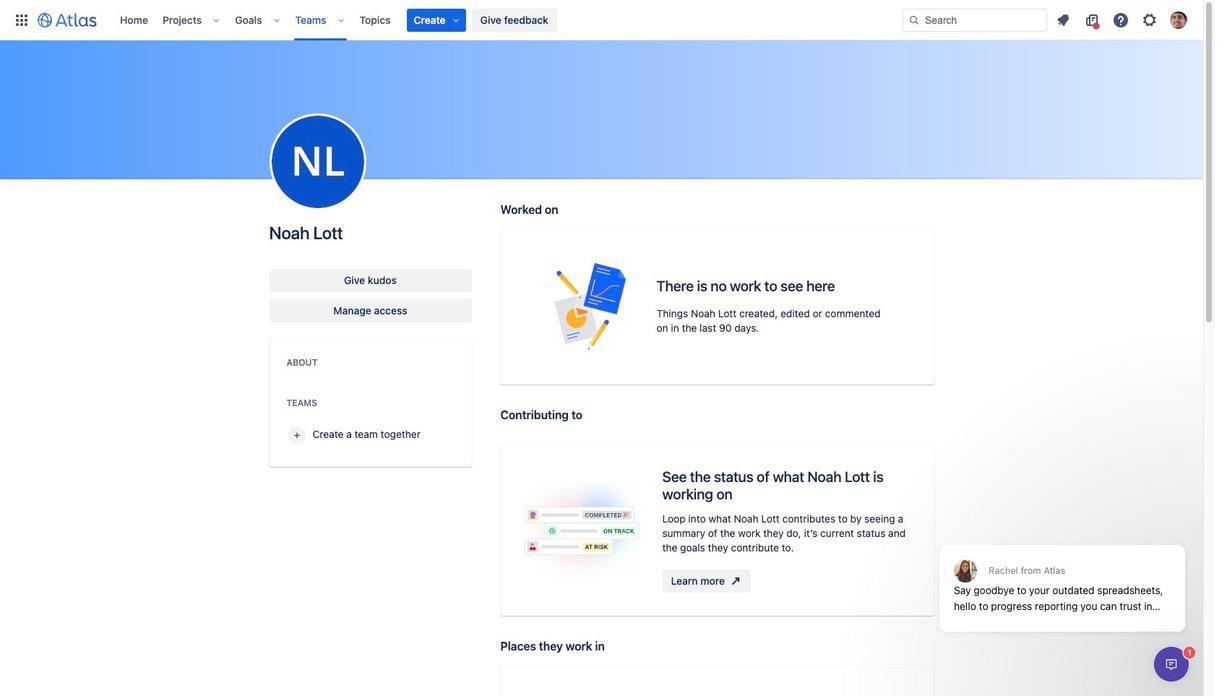 Task type: describe. For each thing, give the bounding box(es) containing it.
help image
[[1113, 11, 1130, 29]]

settings image
[[1142, 11, 1159, 29]]

notifications image
[[1055, 11, 1072, 29]]

switch to... image
[[13, 11, 30, 29]]

1 vertical spatial dialog
[[1155, 647, 1189, 682]]



Task type: vqa. For each thing, say whether or not it's contained in the screenshot.
tab list
no



Task type: locate. For each thing, give the bounding box(es) containing it.
top element
[[9, 0, 903, 40]]

Search field
[[903, 8, 1048, 31]]

dialog
[[933, 510, 1193, 643], [1155, 647, 1189, 682]]

search image
[[909, 14, 920, 26]]

0 vertical spatial dialog
[[933, 510, 1193, 643]]

account image
[[1170, 11, 1188, 29]]

banner
[[0, 0, 1204, 40]]

None search field
[[903, 8, 1048, 31]]



